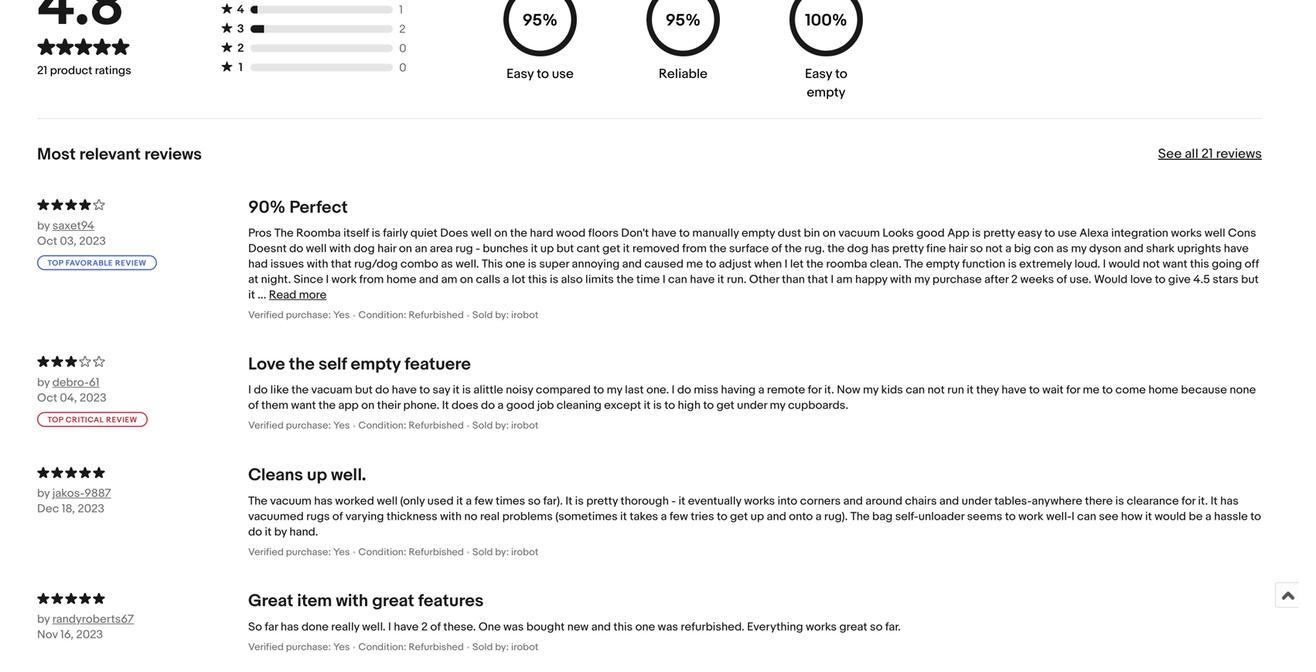 Task type: vqa. For each thing, say whether or not it's contained in the screenshot.
the bottom shipping
no



Task type: describe. For each thing, give the bounding box(es) containing it.
of inside the vacuum has worked well (only used it a few times so far). it is pretty thorough - it eventually works into corners and around chairs and under tables-anywhere there is clearance for it. it has vacuumed rugs of varying thickness with no real problems (sometimes it takes a few tries to get up and onto a rug). the bag self-unloader seems to work well-i can see how it would be a hassle to do it by hand.
[[332, 510, 343, 524]]

it right say
[[453, 384, 460, 398]]

it left eventually at the right bottom of the page
[[679, 495, 685, 509]]

21 product ratings
[[37, 64, 131, 78]]

i down dyson
[[1103, 258, 1106, 272]]

1 horizontal spatial it
[[565, 495, 572, 509]]

is up does
[[462, 384, 471, 398]]

let
[[790, 258, 804, 272]]

1 yes from the top
[[333, 310, 350, 322]]

it down vacuumed
[[265, 526, 272, 540]]

by debro-61 oct 04, 2023
[[37, 376, 106, 405]]

16,
[[60, 629, 74, 643]]

works inside pros the roomba itself is fairly quiet does well on the hard wood floors  don't have to manually empty dust bin on vacuum looks good app is pretty easy to use alexa integration works well  cons doesnt do well with dog hair on an area rug - bunches it up but cant get it removed from the surface of the rug.   the dog has pretty fine hair so not a big con as my dyson and shark uprights have had issues with that rug/dog combo as well.  this one is super annoying and caused me to adjust when i let the roomba clean.   the empty function is extremely loud.   i would not want this going off at night.   since i work from home and am on calls a lot this is also limits the time i can have it run.  other than that i am happy with my purchase after 2 weeks of use.  would love to give 4.5 stars but it ...
[[1171, 227, 1202, 241]]

0 horizontal spatial for
[[808, 384, 822, 398]]

lot
[[512, 273, 525, 287]]

work inside pros the roomba itself is fairly quiet does well on the hard wood floors  don't have to manually empty dust bin on vacuum looks good app is pretty easy to use alexa integration works well  cons doesnt do well with dog hair on an area rug - bunches it up but cant get it removed from the surface of the rug.   the dog has pretty fine hair so not a big con as my dyson and shark uprights have had issues with that rug/dog combo as well.  this one is super annoying and caused me to adjust when i let the roomba clean.   the empty function is extremely loud.   i would not want this going off at night.   since i work from home and am on calls a lot this is also limits the time i can have it run.  other than that i am happy with my purchase after 2 weeks of use.  would love to give 4.5 stars but it ...
[[331, 273, 357, 287]]

verified purchase: yes for self
[[248, 420, 350, 432]]

1 verified from the top
[[248, 310, 284, 322]]

with down itself
[[329, 242, 351, 256]]

my down fine
[[914, 273, 930, 287]]

top critical review
[[48, 416, 137, 425]]

extremely
[[1019, 258, 1072, 272]]

0 horizontal spatial that
[[331, 258, 352, 272]]

and up unloader
[[939, 495, 959, 509]]

the up vacuumed
[[248, 495, 267, 509]]

by for by saxet94 oct 03, 2023
[[37, 219, 50, 233]]

18,
[[62, 503, 75, 517]]

the left time
[[616, 273, 634, 287]]

get inside the vacuum has worked well (only used it a few times so far). it is pretty thorough - it eventually works into corners and around chairs and under tables-anywhere there is clearance for it. it has vacuumed rugs of varying thickness with no real problems (sometimes it takes a few tries to get up and onto a rug). the bag self-unloader seems to work well-i can see how it would be a hassle to do it by hand.
[[730, 510, 748, 524]]

i right one.
[[672, 384, 675, 398]]

2023 inside the by jakos-9887 dec 18, 2023
[[78, 503, 104, 517]]

2 horizontal spatial pretty
[[983, 227, 1015, 241]]

0 horizontal spatial 21
[[37, 64, 47, 78]]

refurbished for well.
[[409, 547, 464, 559]]

condition: for self
[[358, 420, 406, 432]]

unloader
[[918, 510, 964, 524]]

the up bunches
[[510, 227, 527, 241]]

the left bag
[[850, 510, 870, 524]]

bought
[[526, 621, 565, 635]]

and down combo
[[419, 273, 439, 287]]

vacuumed
[[248, 510, 304, 524]]

my up loud.
[[1071, 242, 1087, 256]]

well up rug
[[471, 227, 492, 241]]

removed
[[632, 242, 680, 256]]

me inside pros the roomba itself is fairly quiet does well on the hard wood floors  don't have to manually empty dust bin on vacuum looks good app is pretty easy to use alexa integration works well  cons doesnt do well with dog hair on an area rug - bunches it up but cant get it removed from the surface of the rug.   the dog has pretty fine hair so not a big con as my dyson and shark uprights have had issues with that rug/dog combo as well.  this one is super annoying and caused me to adjust when i let the roomba clean.   the empty function is extremely loud.   i would not want this going off at night.   since i work from home and am on calls a lot this is also limits the time i can have it run.  other than that i am happy with my purchase after 2 weeks of use.  would love to give 4.5 stars but it ...
[[686, 258, 703, 272]]

percents of reviewers think of this product as image for love
[[37, 354, 248, 369]]

sold for well.
[[472, 547, 493, 559]]

see
[[1158, 146, 1182, 163]]

sold for with
[[472, 642, 493, 654]]

none
[[1230, 384, 1256, 398]]

good inside pros the roomba itself is fairly quiet does well on the hard wood floors  don't have to manually empty dust bin on vacuum looks good app is pretty easy to use alexa integration works well  cons doesnt do well with dog hair on an area rug - bunches it up but cant get it removed from the surface of the rug.   the dog has pretty fine hair so not a big con as my dyson and shark uprights have had issues with that rug/dog combo as well.  this one is super annoying and caused me to adjust when i let the roomba clean.   the empty function is extremely loud.   i would not want this going off at night.   since i work from home and am on calls a lot this is also limits the time i can have it run.  other than that i am happy with my purchase after 2 weeks of use.  would love to give 4.5 stars but it ...
[[916, 227, 945, 241]]

it left ...
[[248, 289, 255, 302]]

by randyroberts67 nov 16, 2023
[[37, 613, 134, 643]]

is down one.
[[653, 399, 662, 413]]

i down great item with great features at the left
[[388, 621, 391, 635]]

yes for self
[[333, 420, 350, 432]]

it. inside i do like the vacuam but do have to say it is alittle noisy compared to my last one. i do miss having a remote for it. now my kids can not run it they have to wait for me to come home because none of them want the app on their phone. it does do a good job cleaning except it is to high to get under my cupboards.
[[824, 384, 834, 398]]

high
[[678, 399, 701, 413]]

up inside the vacuum has worked well (only used it a few times so far). it is pretty thorough - it eventually works into corners and around chairs and under tables-anywhere there is clearance for it. it has vacuumed rugs of varying thickness with no real problems (sometimes it takes a few tries to get up and onto a rug). the bag self-unloader seems to work well-i can see how it would be a hassle to do it by hand.
[[751, 510, 764, 524]]

do up their
[[375, 384, 389, 398]]

the down vacuam
[[319, 399, 336, 413]]

manually
[[692, 227, 739, 241]]

have up their
[[392, 384, 417, 398]]

and up rug).
[[843, 495, 863, 509]]

floors
[[588, 227, 619, 241]]

all
[[1185, 146, 1198, 163]]

of up when
[[772, 242, 782, 256]]

get inside i do like the vacuam but do have to say it is alittle noisy compared to my last one. i do miss having a remote for it. now my kids can not run it they have to wait for me to come home because none of them want the app on their phone. it does do a good job cleaning except it is to high to get under my cupboards.
[[716, 399, 734, 413]]

is left fairly
[[372, 227, 380, 241]]

sold by: irobot for cleans up well.
[[472, 547, 538, 559]]

my down remote
[[770, 399, 785, 413]]

1 verified purchase: yes from the top
[[248, 310, 350, 322]]

now
[[837, 384, 860, 398]]

i down roomba
[[831, 273, 834, 287]]

0 for 1
[[399, 61, 406, 75]]

annoying
[[572, 258, 620, 272]]

cleans up well.
[[248, 466, 366, 486]]

review for love the self empty featuere
[[106, 416, 137, 425]]

run
[[947, 384, 964, 398]]

come
[[1115, 384, 1146, 398]]

use inside 95 percents of reviewers think of this product as easy to use element
[[552, 66, 574, 82]]

except
[[604, 399, 641, 413]]

on inside i do like the vacuam but do have to say it is alittle noisy compared to my last one. i do miss having a remote for it. now my kids can not run it they have to wait for me to come home because none of them want the app on their phone. it does do a good job cleaning except it is to high to get under my cupboards.
[[361, 399, 374, 413]]

the left the self
[[289, 354, 315, 375]]

these.
[[443, 621, 476, 635]]

hassle
[[1214, 510, 1248, 524]]

and down integration
[[1124, 242, 1144, 256]]

have down cons
[[1224, 242, 1249, 256]]

1 refurbished from the top
[[409, 310, 464, 322]]

by saxet94 oct 03, 2023
[[37, 219, 106, 249]]

a left lot
[[503, 273, 509, 287]]

pros
[[248, 227, 272, 241]]

saxet94
[[52, 219, 94, 233]]

the down dust
[[785, 242, 802, 256]]

purchase: for self
[[286, 420, 331, 432]]

an
[[415, 242, 427, 256]]

100 percents of reviewers think of this product as easy to empty element
[[786, 0, 867, 102]]

use inside pros the roomba itself is fairly quiet does well on the hard wood floors  don't have to manually empty dust bin on vacuum looks good app is pretty easy to use alexa integration works well  cons doesnt do well with dog hair on an area rug - bunches it up but cant get it removed from the surface of the rug.   the dog has pretty fine hair so not a big con as my dyson and shark uprights have had issues with that rug/dog combo as well.  this one is super annoying and caused me to adjust when i let the roomba clean.   the empty function is extremely loud.   i would not want this going off at night.   since i work from home and am on calls a lot this is also limits the time i can have it run.  other than that i am happy with my purchase after 2 weeks of use.  would love to give 4.5 stars but it ...
[[1058, 227, 1077, 241]]

2023 inside 'by saxet94 oct 03, 2023'
[[79, 235, 106, 249]]

0 vertical spatial this
[[1190, 258, 1209, 272]]

do inside the vacuum has worked well (only used it a few times so far). it is pretty thorough - it eventually works into corners and around chairs and under tables-anywhere there is clearance for it. it has vacuumed rugs of varying thickness with no real problems (sometimes it takes a few tries to get up and onto a rug). the bag self-unloader seems to work well-i can see how it would be a hassle to do it by hand.
[[248, 526, 262, 540]]

tries
[[691, 510, 714, 524]]

well-
[[1046, 510, 1072, 524]]

a left big at right
[[1005, 242, 1011, 256]]

i left like
[[248, 384, 251, 398]]

1 vertical spatial from
[[359, 273, 384, 287]]

the down 'manually'
[[709, 242, 726, 256]]

has up the rugs
[[314, 495, 333, 509]]

area
[[430, 242, 453, 256]]

and right new
[[591, 621, 611, 635]]

have up removed
[[651, 227, 676, 241]]

is down "super"
[[550, 273, 558, 287]]

2 vertical spatial well.
[[362, 621, 386, 635]]

calls
[[476, 273, 500, 287]]

2023 inside by randyroberts67 nov 16, 2023
[[76, 629, 103, 643]]

clean.
[[870, 258, 901, 272]]

3
[[237, 22, 244, 36]]

since
[[294, 273, 323, 287]]

is right app
[[972, 227, 981, 241]]

does
[[440, 227, 468, 241]]

2 horizontal spatial not
[[1143, 258, 1160, 272]]

it down hard
[[531, 242, 538, 256]]

i down caused
[[663, 273, 665, 287]]

with down clean.
[[890, 273, 912, 287]]

a right 'takes'
[[661, 510, 667, 524]]

my left the kids
[[863, 384, 879, 398]]

2 dog from the left
[[847, 242, 868, 256]]

2 inside pros the roomba itself is fairly quiet does well on the hard wood floors  don't have to manually empty dust bin on vacuum looks good app is pretty easy to use alexa integration works well  cons doesnt do well with dog hair on an area rug - bunches it up but cant get it removed from the surface of the rug.   the dog has pretty fine hair so not a big con as my dyson and shark uprights have had issues with that rug/dog combo as well.  this one is super annoying and caused me to adjust when i let the roomba clean.   the empty function is extremely loud.   i would not want this going off at night.   since i work from home and am on calls a lot this is also limits the time i can have it run.  other than that i am happy with my purchase after 2 weeks of use.  would love to give 4.5 stars but it ...
[[1011, 273, 1018, 287]]

use.
[[1070, 273, 1091, 287]]

self-
[[895, 510, 918, 524]]

love the self empty featuere
[[248, 354, 471, 375]]

refurbished for with
[[409, 642, 464, 654]]

the down rug. on the top right
[[806, 258, 823, 272]]

new
[[567, 621, 589, 635]]

90% perfect
[[248, 197, 348, 218]]

2 hair from the left
[[949, 242, 967, 256]]

with up the really
[[336, 592, 368, 612]]

rugs
[[306, 510, 330, 524]]

last
[[625, 384, 644, 398]]

2023 inside by debro-61 oct 04, 2023
[[80, 392, 106, 405]]

is up see
[[1115, 495, 1124, 509]]

with up since
[[307, 258, 328, 272]]

debro-
[[52, 376, 89, 390]]

do inside pros the roomba itself is fairly quiet does well on the hard wood floors  don't have to manually empty dust bin on vacuum looks good app is pretty easy to use alexa integration works well  cons doesnt do well with dog hair on an area rug - bunches it up but cant get it removed from the surface of the rug.   the dog has pretty fine hair so not a big con as my dyson and shark uprights have had issues with that rug/dog combo as well.  this one is super annoying and caused me to adjust when i let the roomba clean.   the empty function is extremely loud.   i would not want this going off at night.   since i work from home and am on calls a lot this is also limits the time i can have it run.  other than that i am happy with my purchase after 2 weeks of use.  would love to give 4.5 stars but it ...
[[289, 242, 303, 256]]

i left let
[[785, 258, 787, 272]]

alittle
[[473, 384, 503, 398]]

1 horizontal spatial for
[[1066, 384, 1080, 398]]

cons
[[1228, 227, 1256, 241]]

2 horizontal spatial it
[[1211, 495, 1218, 509]]

phone.
[[403, 399, 439, 413]]

by: for great item with great features
[[495, 642, 509, 654]]

having
[[721, 384, 756, 398]]

top for 90%
[[48, 259, 64, 268]]

sold by: irobot for 90% perfect
[[472, 310, 538, 322]]

so inside the vacuum has worked well (only used it a few times so far). it is pretty thorough - it eventually works into corners and around chairs and under tables-anywhere there is clearance for it. it has vacuumed rugs of varying thickness with no real problems (sometimes it takes a few tries to get up and onto a rug). the bag self-unloader seems to work well-i can see how it would be a hassle to do it by hand.
[[528, 495, 541, 509]]

have down great item with great features at the left
[[394, 621, 419, 635]]

1 horizontal spatial this
[[613, 621, 633, 635]]

issues
[[270, 258, 304, 272]]

on left an
[[399, 242, 412, 256]]

1 am from the left
[[441, 273, 457, 287]]

it down don't
[[623, 242, 630, 256]]

kids
[[881, 384, 903, 398]]

90%
[[248, 197, 286, 218]]

it down one.
[[644, 399, 651, 413]]

of inside i do like the vacuam but do have to say it is alittle noisy compared to my last one. i do miss having a remote for it. now my kids can not run it they have to wait for me to come home because none of them want the app on their phone. it does do a good job cleaning except it is to high to get under my cupboards.
[[248, 399, 259, 413]]

by: for cleans up well.
[[495, 547, 509, 559]]

it inside i do like the vacuam but do have to say it is alittle noisy compared to my last one. i do miss having a remote for it. now my kids can not run it they have to wait for me to come home because none of them want the app on their phone. it does do a good job cleaning except it is to high to get under my cupboards.
[[442, 399, 449, 413]]

would
[[1094, 273, 1128, 287]]

into
[[778, 495, 797, 509]]

the right like
[[291, 384, 309, 398]]

2 vertical spatial so
[[870, 621, 883, 635]]

1 sold from the top
[[472, 310, 493, 322]]

so
[[248, 621, 262, 635]]

it right 'used'
[[456, 495, 463, 509]]

one
[[479, 621, 501, 635]]

the up doesnt
[[274, 227, 294, 241]]

it left run.
[[717, 273, 724, 287]]

con
[[1034, 242, 1054, 256]]

me inside i do like the vacuam but do have to say it is alittle noisy compared to my last one. i do miss having a remote for it. now my kids can not run it they have to wait for me to come home because none of them want the app on their phone. it does do a good job cleaning except it is to high to get under my cupboards.
[[1083, 384, 1099, 398]]

it down "clearance"
[[1145, 510, 1152, 524]]

easy to empty
[[805, 66, 847, 101]]

can inside pros the roomba itself is fairly quiet does well on the hard wood floors  don't have to manually empty dust bin on vacuum looks good app is pretty easy to use alexa integration works well  cons doesnt do well with dog hair on an area rug - bunches it up but cant get it removed from the surface of the rug.   the dog has pretty fine hair so not a big con as my dyson and shark uprights have had issues with that rug/dog combo as well.  this one is super annoying and caused me to adjust when i let the roomba clean.   the empty function is extremely loud.   i would not want this going off at night.   since i work from home and am on calls a lot this is also limits the time i can have it run.  other than that i am happy with my purchase after 2 weeks of use.  would love to give 4.5 stars but it ...
[[668, 273, 687, 287]]

1 horizontal spatial great
[[839, 621, 867, 635]]

it right run
[[967, 384, 974, 398]]

1 vertical spatial well.
[[331, 466, 366, 486]]

percents of reviewers think of this product as image for cleans
[[37, 465, 248, 480]]

is left "super"
[[528, 258, 537, 272]]

surface
[[729, 242, 769, 256]]

do down alittle
[[481, 399, 495, 413]]

seems
[[967, 510, 1002, 524]]

i do like the vacuam but do have to say it is alittle noisy compared to my last one. i do miss having a remote for it. now my kids can not run it they have to wait for me to come home because none of them want the app on their phone. it does do a good job cleaning except it is to high to get under my cupboards.
[[248, 384, 1256, 413]]

eventually
[[688, 495, 741, 509]]

love
[[1130, 273, 1152, 287]]

great
[[248, 592, 293, 612]]

1 horizontal spatial reviews
[[1216, 146, 1262, 163]]

anywhere
[[1032, 495, 1082, 509]]

0 horizontal spatial this
[[528, 273, 547, 287]]

1 purchase: from the top
[[286, 310, 331, 322]]

1 horizontal spatial but
[[556, 242, 574, 256]]

irobot for cleans up well.
[[511, 547, 538, 559]]

a right "be"
[[1205, 510, 1211, 524]]

compared
[[536, 384, 591, 398]]

a up the no
[[466, 495, 472, 509]]

caused
[[644, 258, 684, 272]]

oct inside by debro-61 oct 04, 2023
[[37, 392, 57, 405]]

1 vertical spatial but
[[1241, 273, 1259, 287]]

i right since
[[326, 273, 329, 287]]

top for love
[[48, 416, 64, 425]]

has inside pros the roomba itself is fairly quiet does well on the hard wood floors  don't have to manually empty dust bin on vacuum looks good app is pretty easy to use alexa integration works well  cons doesnt do well with dog hair on an area rug - bunches it up but cant get it removed from the surface of the rug.   the dog has pretty fine hair so not a big con as my dyson and shark uprights have had issues with that rug/dog combo as well.  this one is super annoying and caused me to adjust when i let the roomba clean.   the empty function is extremely loud.   i would not want this going off at night.   since i work from home and am on calls a lot this is also limits the time i can have it run.  other than that i am happy with my purchase after 2 weeks of use.  would love to give 4.5 stars but it ...
[[871, 242, 889, 256]]

0 vertical spatial not
[[985, 242, 1003, 256]]

on left calls
[[460, 273, 473, 287]]

condition: for with
[[358, 642, 406, 654]]

up inside pros the roomba itself is fairly quiet does well on the hard wood floors  don't have to manually empty dust bin on vacuum looks good app is pretty easy to use alexa integration works well  cons doesnt do well with dog hair on an area rug - bunches it up but cant get it removed from the surface of the rug.   the dog has pretty fine hair so not a big con as my dyson and shark uprights have had issues with that rug/dog combo as well.  this one is super annoying and caused me to adjust when i let the roomba clean.   the empty function is extremely loud.   i would not want this going off at night.   since i work from home and am on calls a lot this is also limits the time i can have it run.  other than that i am happy with my purchase after 2 weeks of use.  would love to give 4.5 stars but it ...
[[540, 242, 554, 256]]

it left 'takes'
[[620, 510, 627, 524]]

wood
[[556, 227, 586, 241]]

condition: refurbished for with
[[358, 642, 464, 654]]

looks
[[883, 227, 914, 241]]

1 vertical spatial 21
[[1201, 146, 1213, 163]]

so far has done really well. i have 2 of these. one was bought new and this one was refurbished. everything works great so far.
[[248, 621, 901, 635]]

verified for self
[[248, 420, 284, 432]]

can inside i do like the vacuam but do have to say it is alittle noisy compared to my last one. i do miss having a remote for it. now my kids can not run it they have to wait for me to come home because none of them want the app on their phone. it does do a good job cleaning except it is to high to get under my cupboards.
[[906, 384, 925, 398]]

limits
[[585, 273, 614, 287]]

is up '(sometimes'
[[575, 495, 584, 509]]

bunches
[[483, 242, 528, 256]]

1 vertical spatial that
[[807, 273, 828, 287]]

they
[[976, 384, 999, 398]]

miss
[[694, 384, 718, 398]]

condition: refurbished for well.
[[358, 547, 464, 559]]

want inside i do like the vacuam but do have to say it is alittle noisy compared to my last one. i do miss having a remote for it. now my kids can not run it they have to wait for me to come home because none of them want the app on their phone. it does do a good job cleaning except it is to high to get under my cupboards.
[[291, 399, 316, 413]]

by jakos-9887 dec 18, 2023
[[37, 487, 111, 517]]

1 vertical spatial 1
[[239, 61, 243, 74]]

want inside pros the roomba itself is fairly quiet does well on the hard wood floors  don't have to manually empty dust bin on vacuum looks good app is pretty easy to use alexa integration works well  cons doesnt do well with dog hair on an area rug - bunches it up but cant get it removed from the surface of the rug.   the dog has pretty fine hair so not a big con as my dyson and shark uprights have had issues with that rug/dog combo as well.  this one is super annoying and caused me to adjust when i let the roomba clean.   the empty function is extremely loud.   i would not want this going off at night.   since i work from home and am on calls a lot this is also limits the time i can have it run.  other than that i am happy with my purchase after 2 weeks of use.  would love to give 4.5 stars but it ...
[[1163, 258, 1187, 272]]

a down corners
[[815, 510, 822, 524]]

jakos-
[[52, 487, 84, 501]]

1 hair from the left
[[377, 242, 396, 256]]

everything
[[747, 621, 803, 635]]

0 horizontal spatial as
[[441, 258, 453, 272]]

of left the use. at the top right of the page
[[1057, 273, 1067, 287]]

well up uprights
[[1204, 227, 1225, 241]]

had
[[248, 258, 268, 272]]

0 for 2
[[399, 42, 406, 56]]

0 horizontal spatial up
[[307, 466, 327, 486]]

have left run.
[[690, 273, 715, 287]]

quiet
[[410, 227, 438, 241]]

1 horizontal spatial works
[[806, 621, 837, 635]]



Task type: locate. For each thing, give the bounding box(es) containing it.
1 horizontal spatial hair
[[949, 242, 967, 256]]

1 condition: from the top
[[358, 310, 406, 322]]

dog down itself
[[354, 242, 375, 256]]

cant
[[577, 242, 600, 256]]

well. down great item with great features at the left
[[362, 621, 386, 635]]

2 purchase: from the top
[[286, 420, 331, 432]]

easy inside easy to empty
[[805, 66, 832, 82]]

1 horizontal spatial pretty
[[892, 242, 924, 256]]

rug
[[455, 242, 473, 256]]

cleaning
[[557, 399, 602, 413]]

3 condition: from the top
[[358, 547, 406, 559]]

1 was from the left
[[503, 621, 524, 635]]

2 refurbished from the top
[[409, 420, 464, 432]]

by: for love the self empty featuere
[[495, 420, 509, 432]]

app
[[947, 227, 969, 241]]

1 vertical spatial few
[[669, 510, 688, 524]]

0 vertical spatial top
[[48, 259, 64, 268]]

2 vertical spatial works
[[806, 621, 837, 635]]

1 horizontal spatial want
[[1163, 258, 1187, 272]]

1 horizontal spatial am
[[836, 273, 853, 287]]

it. up "be"
[[1198, 495, 1208, 509]]

refurbished down thickness
[[409, 547, 464, 559]]

1 0 from the top
[[399, 42, 406, 56]]

0 vertical spatial great
[[372, 592, 414, 612]]

0 vertical spatial works
[[1171, 227, 1202, 241]]

clearance
[[1127, 495, 1179, 509]]

0 vertical spatial one
[[505, 258, 525, 272]]

it
[[531, 242, 538, 256], [623, 242, 630, 256], [717, 273, 724, 287], [248, 289, 255, 302], [453, 384, 460, 398], [967, 384, 974, 398], [644, 399, 651, 413], [456, 495, 463, 509], [679, 495, 685, 509], [620, 510, 627, 524], [1145, 510, 1152, 524], [265, 526, 272, 540]]

2 easy from the left
[[805, 66, 832, 82]]

easy
[[506, 66, 534, 82], [805, 66, 832, 82]]

under inside the vacuum has worked well (only used it a few times so far). it is pretty thorough - it eventually works into corners and around chairs and under tables-anywhere there is clearance for it. it has vacuumed rugs of varying thickness with no real problems (sometimes it takes a few tries to get up and onto a rug). the bag self-unloader seems to work well-i can see how it would be a hassle to do it by hand.
[[962, 495, 992, 509]]

2 0 from the top
[[399, 61, 406, 75]]

also
[[561, 273, 583, 287]]

purchase: for with
[[286, 642, 331, 654]]

4 verified from the top
[[248, 642, 284, 654]]

on right the bin
[[823, 227, 836, 241]]

0 horizontal spatial great
[[372, 592, 414, 612]]

2 condition: refurbished from the top
[[358, 420, 464, 432]]

so
[[970, 242, 983, 256], [528, 495, 541, 509], [870, 621, 883, 635]]

by for by jakos-9887 dec 18, 2023
[[37, 487, 50, 501]]

so left far.
[[870, 621, 883, 635]]

0 horizontal spatial reviews
[[144, 144, 202, 165]]

by inside by randyroberts67 nov 16, 2023
[[37, 613, 50, 627]]

refurbished down phone.
[[409, 420, 464, 432]]

4 by: from the top
[[495, 642, 509, 654]]

one right new
[[635, 621, 655, 635]]

0 horizontal spatial it
[[442, 399, 449, 413]]

yes for well.
[[333, 547, 350, 559]]

review for 90% perfect
[[115, 259, 146, 268]]

read more button
[[269, 289, 327, 302]]

2 vertical spatial up
[[751, 510, 764, 524]]

1 vertical spatial one
[[635, 621, 655, 635]]

4.8 out of 5 stars based on 21 product ratings image
[[37, 38, 131, 56]]

there
[[1085, 495, 1113, 509]]

2 vertical spatial not
[[927, 384, 945, 398]]

would inside pros the roomba itself is fairly quiet does well on the hard wood floors  don't have to manually empty dust bin on vacuum looks good app is pretty easy to use alexa integration works well  cons doesnt do well with dog hair on an area rug - bunches it up but cant get it removed from the surface of the rug.   the dog has pretty fine hair so not a big con as my dyson and shark uprights have had issues with that rug/dog combo as well.  this one is super annoying and caused me to adjust when i let the roomba clean.   the empty function is extremely loud.   i would not want this going off at night.   since i work from home and am on calls a lot this is also limits the time i can have it run.  other than that i am happy with my purchase after 2 weeks of use.  would love to give 4.5 stars but it ...
[[1108, 258, 1140, 272]]

one
[[505, 258, 525, 272], [635, 621, 655, 635]]

purchase: down done
[[286, 642, 331, 654]]

0 vertical spatial but
[[556, 242, 574, 256]]

2 vertical spatial this
[[613, 621, 633, 635]]

great item with great features
[[248, 592, 484, 612]]

0 horizontal spatial so
[[528, 495, 541, 509]]

vacuum inside the vacuum has worked well (only used it a few times so far). it is pretty thorough - it eventually works into corners and around chairs and under tables-anywhere there is clearance for it. it has vacuumed rugs of varying thickness with no real problems (sometimes it takes a few tries to get up and onto a rug). the bag self-unloader seems to work well-i can see how it would be a hassle to do it by hand.
[[270, 495, 312, 509]]

easy for easy to empty
[[805, 66, 832, 82]]

0 horizontal spatial vacuum
[[270, 495, 312, 509]]

roomba
[[296, 227, 341, 241]]

refurbished.
[[681, 621, 744, 635]]

easy to use
[[506, 66, 574, 82]]

1 vertical spatial works
[[744, 495, 775, 509]]

2 sold by: irobot from the top
[[472, 420, 538, 432]]

percents of reviewers think of this product as image for 90%
[[37, 197, 248, 212]]

1 condition: refurbished from the top
[[358, 310, 464, 322]]

(only
[[400, 495, 425, 509]]

95 percents of reviewers think of this product as easy to use element
[[499, 0, 581, 102]]

work
[[331, 273, 357, 287], [1018, 510, 1044, 524]]

corners
[[800, 495, 841, 509]]

0 horizontal spatial want
[[291, 399, 316, 413]]

under inside i do like the vacuam but do have to say it is alittle noisy compared to my last one. i do miss having a remote for it. now my kids can not run it they have to wait for me to come home because none of them want the app on their phone. it does do a good job cleaning except it is to high to get under my cupboards.
[[737, 399, 767, 413]]

get inside pros the roomba itself is fairly quiet does well on the hard wood floors  don't have to manually empty dust bin on vacuum looks good app is pretty easy to use alexa integration works well  cons doesnt do well with dog hair on an area rug - bunches it up but cant get it removed from the surface of the rug.   the dog has pretty fine hair so not a big con as my dyson and shark uprights have had issues with that rug/dog combo as well.  this one is super annoying and caused me to adjust when i let the roomba clean.   the empty function is extremely loud.   i would not want this going off at night.   since i work from home and am on calls a lot this is also limits the time i can have it run.  other than that i am happy with my purchase after 2 weeks of use.  would love to give 4.5 stars but it ...
[[602, 242, 620, 256]]

a
[[1005, 242, 1011, 256], [503, 273, 509, 287], [758, 384, 764, 398], [497, 399, 504, 413], [466, 495, 472, 509], [661, 510, 667, 524], [815, 510, 822, 524], [1205, 510, 1211, 524]]

0 vertical spatial good
[[916, 227, 945, 241]]

1 horizontal spatial dog
[[847, 242, 868, 256]]

0 horizontal spatial it.
[[824, 384, 834, 398]]

one up lot
[[505, 258, 525, 272]]

by inside by debro-61 oct 04, 2023
[[37, 376, 50, 390]]

stars
[[1213, 273, 1239, 287]]

saxet94 link
[[52, 218, 161, 234]]

0 vertical spatial me
[[686, 258, 703, 272]]

read more
[[269, 289, 327, 302]]

percents of reviewers think of this product as image
[[37, 197, 248, 212], [37, 354, 248, 369], [37, 465, 248, 480], [37, 591, 248, 606]]

verified down them at the left bottom of page
[[248, 420, 284, 432]]

0 horizontal spatial can
[[668, 273, 687, 287]]

want up give
[[1163, 258, 1187, 272]]

not inside i do like the vacuam but do have to say it is alittle noisy compared to my last one. i do miss having a remote for it. now my kids can not run it they have to wait for me to come home because none of them want the app on their phone. it does do a good job cleaning except it is to high to get under my cupboards.
[[927, 384, 945, 398]]

bag
[[872, 510, 893, 524]]

21 left 'product'
[[37, 64, 47, 78]]

4 yes from the top
[[333, 642, 350, 654]]

up left onto
[[751, 510, 764, 524]]

am
[[441, 273, 457, 287], [836, 273, 853, 287]]

can inside the vacuum has worked well (only used it a few times so far). it is pretty thorough - it eventually works into corners and around chairs and under tables-anywhere there is clearance for it. it has vacuumed rugs of varying thickness with no real problems (sometimes it takes a few tries to get up and onto a rug). the bag self-unloader seems to work well-i can see how it would be a hassle to do it by hand.
[[1077, 510, 1096, 524]]

0 vertical spatial few
[[474, 495, 493, 509]]

1 vertical spatial good
[[506, 399, 535, 413]]

times
[[496, 495, 525, 509]]

3 verified from the top
[[248, 547, 284, 559]]

works up uprights
[[1171, 227, 1202, 241]]

home right come
[[1148, 384, 1178, 398]]

condition: for well.
[[358, 547, 406, 559]]

1 horizontal spatial under
[[962, 495, 992, 509]]

1 vertical spatial get
[[716, 399, 734, 413]]

pretty down looks
[[892, 242, 924, 256]]

2 was from the left
[[658, 621, 678, 635]]

irobot for 90% perfect
[[511, 310, 538, 322]]

3 yes from the top
[[333, 547, 350, 559]]

1 horizontal spatial that
[[807, 273, 828, 287]]

1 vertical spatial vacuum
[[270, 495, 312, 509]]

me right caused
[[686, 258, 703, 272]]

my up except
[[607, 384, 622, 398]]

3 verified purchase: yes from the top
[[248, 547, 350, 559]]

well. up worked
[[331, 466, 366, 486]]

top
[[48, 259, 64, 268], [48, 416, 64, 425]]

would inside the vacuum has worked well (only used it a few times so far). it is pretty thorough - it eventually works into corners and around chairs and under tables-anywhere there is clearance for it. it has vacuumed rugs of varying thickness with no real problems (sometimes it takes a few tries to get up and onto a rug). the bag self-unloader seems to work well-i can see how it would be a hassle to do it by hand.
[[1155, 510, 1186, 524]]

2 verified purchase: yes from the top
[[248, 420, 350, 432]]

the right clean.
[[904, 258, 923, 272]]

2 vertical spatial can
[[1077, 510, 1096, 524]]

4 verified purchase: yes from the top
[[248, 642, 350, 654]]

cleans
[[248, 466, 303, 486]]

3 percents of reviewers think of this product as image from the top
[[37, 465, 248, 480]]

0 horizontal spatial good
[[506, 399, 535, 413]]

- right the thorough
[[671, 495, 676, 509]]

that right than
[[807, 273, 828, 287]]

good inside i do like the vacuam but do have to say it is alittle noisy compared to my last one. i do miss having a remote for it. now my kids can not run it they have to wait for me to come home because none of them want the app on their phone. it does do a good job cleaning except it is to high to get under my cupboards.
[[506, 399, 535, 413]]

1 vertical spatial pretty
[[892, 242, 924, 256]]

do
[[289, 242, 303, 256], [254, 384, 268, 398], [375, 384, 389, 398], [677, 384, 691, 398], [481, 399, 495, 413], [248, 526, 262, 540]]

to inside easy to empty
[[835, 66, 847, 82]]

refurbished for self
[[409, 420, 464, 432]]

1 by: from the top
[[495, 310, 509, 322]]

love
[[248, 354, 285, 375]]

0 horizontal spatial under
[[737, 399, 767, 413]]

by up the dec
[[37, 487, 50, 501]]

0 vertical spatial vacuum
[[838, 227, 880, 241]]

a down alittle
[[497, 399, 504, 413]]

1 horizontal spatial 1
[[399, 3, 403, 17]]

easy inside 95 percents of reviewers think of this product as easy to use element
[[506, 66, 534, 82]]

1 percents of reviewers think of this product as image from the top
[[37, 197, 248, 212]]

vacuum inside pros the roomba itself is fairly quiet does well on the hard wood floors  don't have to manually empty dust bin on vacuum looks good app is pretty easy to use alexa integration works well  cons doesnt do well with dog hair on an area rug - bunches it up but cant get it removed from the surface of the rug.   the dog has pretty fine hair so not a big con as my dyson and shark uprights have had issues with that rug/dog combo as well.  this one is super annoying and caused me to adjust when i let the roomba clean.   the empty function is extremely loud.   i would not want this going off at night.   since i work from home and am on calls a lot this is also limits the time i can have it run.  other than that i am happy with my purchase after 2 weeks of use.  would love to give 4.5 stars but it ...
[[838, 227, 880, 241]]

4 irobot from the top
[[511, 642, 538, 654]]

have right they
[[1001, 384, 1026, 398]]

percents of reviewers think of this product as image up the saxet94 "link"
[[37, 197, 248, 212]]

around
[[865, 495, 902, 509]]

from
[[682, 242, 707, 256], [359, 273, 384, 287]]

1 vertical spatial would
[[1155, 510, 1186, 524]]

well.
[[456, 258, 479, 272], [331, 466, 366, 486], [362, 621, 386, 635]]

pros the roomba itself is fairly quiet does well on the hard wood floors  don't have to manually empty dust bin on vacuum looks good app is pretty easy to use alexa integration works well  cons doesnt do well with dog hair on an area rug - bunches it up but cant get it removed from the surface of the rug.   the dog has pretty fine hair so not a big con as my dyson and shark uprights have had issues with that rug/dog combo as well.  this one is super annoying and caused me to adjust when i let the roomba clean.   the empty function is extremely loud.   i would not want this going off at night.   since i work from home and am on calls a lot this is also limits the time i can have it run.  other than that i am happy with my purchase after 2 weeks of use.  would love to give 4.5 stars but it ...
[[248, 227, 1259, 302]]

4 refurbished from the top
[[409, 642, 464, 654]]

3 refurbished from the top
[[409, 547, 464, 559]]

sold by: irobot for great item with great features
[[472, 642, 538, 654]]

by up nov
[[37, 613, 50, 627]]

condition: down their
[[358, 420, 406, 432]]

by:
[[495, 310, 509, 322], [495, 420, 509, 432], [495, 547, 509, 559], [495, 642, 509, 654]]

0 vertical spatial review
[[115, 259, 146, 268]]

i inside the vacuum has worked well (only used it a few times so far). it is pretty thorough - it eventually works into corners and around chairs and under tables-anywhere there is clearance for it. it has vacuumed rugs of varying thickness with no real problems (sometimes it takes a few tries to get up and onto a rug). the bag self-unloader seems to work well-i can see how it would be a hassle to do it by hand.
[[1072, 510, 1074, 524]]

1 vertical spatial me
[[1083, 384, 1099, 398]]

1 top from the top
[[48, 259, 64, 268]]

but down wood
[[556, 242, 574, 256]]

0 horizontal spatial was
[[503, 621, 524, 635]]

review
[[115, 259, 146, 268], [106, 416, 137, 425]]

0 vertical spatial as
[[1056, 242, 1068, 256]]

one.
[[646, 384, 669, 398]]

1 horizontal spatial good
[[916, 227, 945, 241]]

dog
[[354, 242, 375, 256], [847, 242, 868, 256]]

2 vertical spatial get
[[730, 510, 748, 524]]

1 horizontal spatial home
[[1148, 384, 1178, 398]]

4 percents of reviewers think of this product as image from the top
[[37, 591, 248, 606]]

1 horizontal spatial can
[[906, 384, 925, 398]]

0 vertical spatial pretty
[[983, 227, 1015, 241]]

2 horizontal spatial works
[[1171, 227, 1202, 241]]

verified for well.
[[248, 547, 284, 559]]

is down big at right
[[1008, 258, 1017, 272]]

up
[[540, 242, 554, 256], [307, 466, 327, 486], [751, 510, 764, 524]]

irobot down problems
[[511, 547, 538, 559]]

0 vertical spatial work
[[331, 273, 357, 287]]

well down roomba
[[306, 242, 327, 256]]

one inside pros the roomba itself is fairly quiet does well on the hard wood floors  don't have to manually empty dust bin on vacuum looks good app is pretty easy to use alexa integration works well  cons doesnt do well with dog hair on an area rug - bunches it up but cant get it removed from the surface of the rug.   the dog has pretty fine hair so not a big con as my dyson and shark uprights have had issues with that rug/dog combo as well.  this one is super annoying and caused me to adjust when i let the roomba clean.   the empty function is extremely loud.   i would not want this going off at night.   since i work from home and am on calls a lot this is also limits the time i can have it run.  other than that i am happy with my purchase after 2 weeks of use.  would love to give 4.5 stars but it ...
[[505, 258, 525, 272]]

by for by debro-61 oct 04, 2023
[[37, 376, 50, 390]]

condition: refurbished down these.
[[358, 642, 464, 654]]

2 vertical spatial pretty
[[586, 495, 618, 509]]

1 horizontal spatial vacuum
[[838, 227, 880, 241]]

4 condition: from the top
[[358, 642, 406, 654]]

and down into
[[767, 510, 786, 524]]

by inside 'by saxet94 oct 03, 2023'
[[37, 219, 50, 233]]

well inside the vacuum has worked well (only used it a few times so far). it is pretty thorough - it eventually works into corners and around chairs and under tables-anywhere there is clearance for it. it has vacuumed rugs of varying thickness with no real problems (sometimes it takes a few tries to get up and onto a rug). the bag self-unloader seems to work well-i can see how it would be a hassle to do it by hand.
[[377, 495, 398, 509]]

0 vertical spatial get
[[602, 242, 620, 256]]

do up high
[[677, 384, 691, 398]]

thickness
[[387, 510, 437, 524]]

the up roomba
[[827, 242, 845, 256]]

of left them at the left bottom of page
[[248, 399, 259, 413]]

1 horizontal spatial as
[[1056, 242, 1068, 256]]

1 horizontal spatial so
[[870, 621, 883, 635]]

61
[[89, 376, 99, 390]]

1 horizontal spatial up
[[540, 242, 554, 256]]

work inside the vacuum has worked well (only used it a few times so far). it is pretty thorough - it eventually works into corners and around chairs and under tables-anywhere there is clearance for it. it has vacuumed rugs of varying thickness with no real problems (sometimes it takes a few tries to get up and onto a rug). the bag self-unloader seems to work well-i can see how it would be a hassle to do it by hand.
[[1018, 510, 1044, 524]]

4 condition: refurbished from the top
[[358, 642, 464, 654]]

2 horizontal spatial for
[[1181, 495, 1195, 509]]

has right far
[[281, 621, 299, 635]]

purchase: for well.
[[286, 547, 331, 559]]

cupboards.
[[788, 399, 848, 413]]

- right rug
[[476, 242, 480, 256]]

0 horizontal spatial home
[[386, 273, 416, 287]]

3 sold from the top
[[472, 547, 493, 559]]

a right the having
[[758, 384, 764, 398]]

on up bunches
[[494, 227, 507, 241]]

1 vertical spatial up
[[307, 466, 327, 486]]

has up hassle
[[1220, 495, 1239, 509]]

yes for with
[[333, 642, 350, 654]]

going
[[1212, 258, 1242, 272]]

by inside the by jakos-9887 dec 18, 2023
[[37, 487, 50, 501]]

0 horizontal spatial would
[[1108, 258, 1140, 272]]

work down tables-
[[1018, 510, 1044, 524]]

reliable
[[659, 66, 708, 82]]

percents of reviewers think of this product as image up randyroberts67 link
[[37, 591, 248, 606]]

1 vertical spatial it.
[[1198, 495, 1208, 509]]

verified purchase: yes for with
[[248, 642, 350, 654]]

purchase: down hand.
[[286, 547, 331, 559]]

condition: refurbished down combo
[[358, 310, 464, 322]]

condition: down varying
[[358, 547, 406, 559]]

1 irobot from the top
[[511, 310, 538, 322]]

0 horizontal spatial easy
[[506, 66, 534, 82]]

condition: refurbished for self
[[358, 420, 464, 432]]

irobot for love the self empty featuere
[[511, 420, 538, 432]]

3 by: from the top
[[495, 547, 509, 559]]

done
[[302, 621, 329, 635]]

yes down varying
[[333, 547, 350, 559]]

remote
[[767, 384, 805, 398]]

want right them at the left bottom of page
[[291, 399, 316, 413]]

under down the having
[[737, 399, 767, 413]]

0 horizontal spatial few
[[474, 495, 493, 509]]

1 horizontal spatial from
[[682, 242, 707, 256]]

2 am from the left
[[836, 273, 853, 287]]

1 vertical spatial want
[[291, 399, 316, 413]]

it. inside the vacuum has worked well (only used it a few times so far). it is pretty thorough - it eventually works into corners and around chairs and under tables-anywhere there is clearance for it. it has vacuumed rugs of varying thickness with no real problems (sometimes it takes a few tries to get up and onto a rug). the bag self-unloader seems to work well-i can see how it would be a hassle to do it by hand.
[[1198, 495, 1208, 509]]

sold for self
[[472, 420, 493, 432]]

by down vacuumed
[[274, 526, 287, 540]]

do left like
[[254, 384, 268, 398]]

0 vertical spatial from
[[682, 242, 707, 256]]

0 vertical spatial 1
[[399, 3, 403, 17]]

0 horizontal spatial work
[[331, 273, 357, 287]]

sold by: irobot for love the self empty featuere
[[472, 420, 538, 432]]

by: down calls
[[495, 310, 509, 322]]

than
[[782, 273, 805, 287]]

relevant
[[79, 144, 141, 165]]

their
[[377, 399, 401, 413]]

really
[[331, 621, 359, 635]]

0 vertical spatial can
[[668, 273, 687, 287]]

pretty inside the vacuum has worked well (only used it a few times so far). it is pretty thorough - it eventually works into corners and around chairs and under tables-anywhere there is clearance for it. it has vacuumed rugs of varying thickness with no real problems (sometimes it takes a few tries to get up and onto a rug). the bag self-unloader seems to work well-i can see how it would be a hassle to do it by hand.
[[586, 495, 618, 509]]

at
[[248, 273, 258, 287]]

1 vertical spatial not
[[1143, 258, 1160, 272]]

this right lot
[[528, 273, 547, 287]]

3 irobot from the top
[[511, 547, 538, 559]]

well. inside pros the roomba itself is fairly quiet does well on the hard wood floors  don't have to manually empty dust bin on vacuum looks good app is pretty easy to use alexa integration works well  cons doesnt do well with dog hair on an area rug - bunches it up but cant get it removed from the surface of the rug.   the dog has pretty fine hair so not a big con as my dyson and shark uprights have had issues with that rug/dog combo as well.  this one is super annoying and caused me to adjust when i let the roomba clean.   the empty function is extremely loud.   i would not want this going off at night.   since i work from home and am on calls a lot this is also limits the time i can have it run.  other than that i am happy with my purchase after 2 weeks of use.  would love to give 4.5 stars but it ...
[[456, 258, 479, 272]]

irobot for great item with great features
[[511, 642, 538, 654]]

1 sold by: irobot from the top
[[472, 310, 538, 322]]

when
[[754, 258, 782, 272]]

would up would
[[1108, 258, 1140, 272]]

and up time
[[622, 258, 642, 272]]

few left tries
[[669, 510, 688, 524]]

...
[[258, 289, 266, 302]]

irobot down the job
[[511, 420, 538, 432]]

4 sold from the top
[[472, 642, 493, 654]]

do up issues
[[289, 242, 303, 256]]

works inside the vacuum has worked well (only used it a few times so far). it is pretty thorough - it eventually works into corners and around chairs and under tables-anywhere there is clearance for it. it has vacuumed rugs of varying thickness with no real problems (sometimes it takes a few tries to get up and onto a rug). the bag self-unloader seems to work well-i can see how it would be a hassle to do it by hand.
[[744, 495, 775, 509]]

1 horizontal spatial was
[[658, 621, 678, 635]]

1 vertical spatial this
[[528, 273, 547, 287]]

rug).
[[824, 510, 848, 524]]

verified for with
[[248, 642, 284, 654]]

(sometimes
[[555, 510, 618, 524]]

oct left 03,
[[37, 235, 57, 249]]

app
[[338, 399, 359, 413]]

for up "be"
[[1181, 495, 1195, 509]]

2 percents of reviewers think of this product as image from the top
[[37, 354, 248, 369]]

2 yes from the top
[[333, 420, 350, 432]]

1 vertical spatial review
[[106, 416, 137, 425]]

can right the kids
[[906, 384, 925, 398]]

of left these.
[[430, 621, 441, 635]]

- inside the vacuum has worked well (only used it a few times so far). it is pretty thorough - it eventually works into corners and around chairs and under tables-anywhere there is clearance for it. it has vacuumed rugs of varying thickness with no real problems (sometimes it takes a few tries to get up and onto a rug). the bag self-unloader seems to work well-i can see how it would be a hassle to do it by hand.
[[671, 495, 676, 509]]

purchase: down them at the left bottom of page
[[286, 420, 331, 432]]

home inside i do like the vacuam but do have to say it is alittle noisy compared to my last one. i do miss having a remote for it. now my kids can not run it they have to wait for me to come home because none of them want the app on their phone. it does do a good job cleaning except it is to high to get under my cupboards.
[[1148, 384, 1178, 398]]

2 top from the top
[[48, 416, 64, 425]]

takes
[[630, 510, 658, 524]]

0 horizontal spatial not
[[927, 384, 945, 398]]

critical
[[66, 416, 104, 425]]

fine
[[926, 242, 946, 256]]

not
[[985, 242, 1003, 256], [1143, 258, 1160, 272], [927, 384, 945, 398]]

easy for easy to use
[[506, 66, 534, 82]]

0 vertical spatial -
[[476, 242, 480, 256]]

purchase: down the more
[[286, 310, 331, 322]]

2 oct from the top
[[37, 392, 57, 405]]

2 horizontal spatial this
[[1190, 258, 1209, 272]]

but inside i do like the vacuam but do have to say it is alittle noisy compared to my last one. i do miss having a remote for it. now my kids can not run it they have to wait for me to come home because none of them want the app on their phone. it does do a good job cleaning except it is to high to get under my cupboards.
[[355, 384, 373, 398]]

by inside the vacuum has worked well (only used it a few times so far). it is pretty thorough - it eventually works into corners and around chairs and under tables-anywhere there is clearance for it. it has vacuumed rugs of varying thickness with no real problems (sometimes it takes a few tries to get up and onto a rug). the bag self-unloader seems to work well-i can see how it would be a hassle to do it by hand.
[[274, 526, 287, 540]]

4 purchase: from the top
[[286, 642, 331, 654]]

more
[[299, 289, 327, 302]]

0 vertical spatial oct
[[37, 235, 57, 249]]

varying
[[345, 510, 384, 524]]

2 by: from the top
[[495, 420, 509, 432]]

oct inside 'by saxet94 oct 03, 2023'
[[37, 235, 57, 249]]

was
[[503, 621, 524, 635], [658, 621, 678, 635]]

4
[[237, 3, 244, 16]]

hair down app
[[949, 242, 967, 256]]

vacuum up roomba
[[838, 227, 880, 241]]

sold down one
[[472, 642, 493, 654]]

0 horizontal spatial one
[[505, 258, 525, 272]]

home inside pros the roomba itself is fairly quiet does well on the hard wood floors  don't have to manually empty dust bin on vacuum looks good app is pretty easy to use alexa integration works well  cons doesnt do well with dog hair on an area rug - bunches it up but cant get it removed from the surface of the rug.   the dog has pretty fine hair so not a big con as my dyson and shark uprights have had issues with that rug/dog combo as well.  this one is super annoying and caused me to adjust when i let the roomba clean.   the empty function is extremely loud.   i would not want this going off at night.   since i work from home and am on calls a lot this is also limits the time i can have it run.  other than that i am happy with my purchase after 2 weeks of use.  would love to give 4.5 stars but it ...
[[386, 273, 416, 287]]

0 horizontal spatial but
[[355, 384, 373, 398]]

verified purchase: yes down hand.
[[248, 547, 350, 559]]

sold
[[472, 310, 493, 322], [472, 420, 493, 432], [472, 547, 493, 559], [472, 642, 493, 654]]

0 vertical spatial up
[[540, 242, 554, 256]]

- inside pros the roomba itself is fairly quiet does well on the hard wood floors  don't have to manually empty dust bin on vacuum looks good app is pretty easy to use alexa integration works well  cons doesnt do well with dog hair on an area rug - bunches it up but cant get it removed from the surface of the rug.   the dog has pretty fine hair so not a big con as my dyson and shark uprights have had issues with that rug/dog combo as well.  this one is super annoying and caused me to adjust when i let the roomba clean.   the empty function is extremely loud.   i would not want this going off at night.   since i work from home and am on calls a lot this is also limits the time i can have it run.  other than that i am happy with my purchase after 2 weeks of use.  would love to give 4.5 stars but it ...
[[476, 242, 480, 256]]

do down vacuumed
[[248, 526, 262, 540]]

2 verified from the top
[[248, 420, 284, 432]]

real
[[480, 510, 500, 524]]

1 horizontal spatial few
[[669, 510, 688, 524]]

don't
[[621, 227, 649, 241]]

so inside pros the roomba itself is fairly quiet does well on the hard wood floors  don't have to manually empty dust bin on vacuum looks good app is pretty easy to use alexa integration works well  cons doesnt do well with dog hair on an area rug - bunches it up but cant get it removed from the surface of the rug.   the dog has pretty fine hair so not a big con as my dyson and shark uprights have had issues with that rug/dog combo as well.  this one is super annoying and caused me to adjust when i let the roomba clean.   the empty function is extremely loud.   i would not want this going off at night.   since i work from home and am on calls a lot this is also limits the time i can have it run.  other than that i am happy with my purchase after 2 weeks of use.  would love to give 4.5 stars but it ...
[[970, 242, 983, 256]]

with inside the vacuum has worked well (only used it a few times so far). it is pretty thorough - it eventually works into corners and around chairs and under tables-anywhere there is clearance for it. it has vacuumed rugs of varying thickness with no real problems (sometimes it takes a few tries to get up and onto a rug). the bag self-unloader seems to work well-i can see how it would be a hassle to do it by hand.
[[440, 510, 462, 524]]

3 sold by: irobot from the top
[[472, 547, 538, 559]]

empty inside easy to empty
[[807, 85, 846, 101]]

3 condition: refurbished from the top
[[358, 547, 464, 559]]

95 percents of reviewers think of this product as reliable element
[[643, 0, 724, 102]]

verified purchase: yes for well.
[[248, 547, 350, 559]]

1 vertical spatial as
[[441, 258, 453, 272]]

1 vertical spatial great
[[839, 621, 867, 635]]

roomba
[[826, 258, 867, 272]]

vacuam
[[311, 384, 352, 398]]

by for by randyroberts67 nov 16, 2023
[[37, 613, 50, 627]]

sold by: irobot down real
[[472, 547, 538, 559]]

read
[[269, 289, 296, 302]]

does
[[452, 399, 478, 413]]

sold down calls
[[472, 310, 493, 322]]

rug/dog
[[354, 258, 398, 272]]

of right the rugs
[[332, 510, 343, 524]]

percents of reviewers think of this product as image for great
[[37, 591, 248, 606]]

1 oct from the top
[[37, 235, 57, 249]]

ratings
[[95, 64, 131, 78]]

by: for 90% perfect
[[495, 310, 509, 322]]

hair down fairly
[[377, 242, 396, 256]]

1 dog from the left
[[354, 242, 375, 256]]

2 condition: from the top
[[358, 420, 406, 432]]

oct
[[37, 235, 57, 249], [37, 392, 57, 405]]

happy
[[855, 273, 887, 287]]

04,
[[60, 392, 77, 405]]

2023 down 9887
[[78, 503, 104, 517]]

1 easy from the left
[[506, 66, 534, 82]]

21
[[37, 64, 47, 78], [1201, 146, 1213, 163]]

say
[[433, 384, 450, 398]]

4 sold by: irobot from the top
[[472, 642, 538, 654]]

2 horizontal spatial but
[[1241, 273, 1259, 287]]

tables-
[[994, 495, 1032, 509]]

1 horizontal spatial 21
[[1201, 146, 1213, 163]]

can
[[668, 273, 687, 287], [906, 384, 925, 398], [1077, 510, 1096, 524]]

for inside the vacuum has worked well (only used it a few times so far). it is pretty thorough - it eventually works into corners and around chairs and under tables-anywhere there is clearance for it. it has vacuumed rugs of varying thickness with no real problems (sometimes it takes a few tries to get up and onto a rug). the bag self-unloader seems to work well-i can see how it would be a hassle to do it by hand.
[[1181, 495, 1195, 509]]

2023 down the saxet94 "link"
[[79, 235, 106, 249]]

1 vertical spatial home
[[1148, 384, 1178, 398]]

nov
[[37, 629, 58, 643]]

most
[[37, 144, 76, 165]]

1 horizontal spatial one
[[635, 621, 655, 635]]

2 irobot from the top
[[511, 420, 538, 432]]

sold by: irobot down lot
[[472, 310, 538, 322]]

2
[[399, 22, 406, 36], [237, 41, 244, 55], [1011, 273, 1018, 287], [421, 621, 428, 635]]

was right one
[[503, 621, 524, 635]]

3 purchase: from the top
[[286, 547, 331, 559]]

by: down real
[[495, 547, 509, 559]]

2 sold from the top
[[472, 420, 493, 432]]

9887
[[84, 487, 111, 501]]



